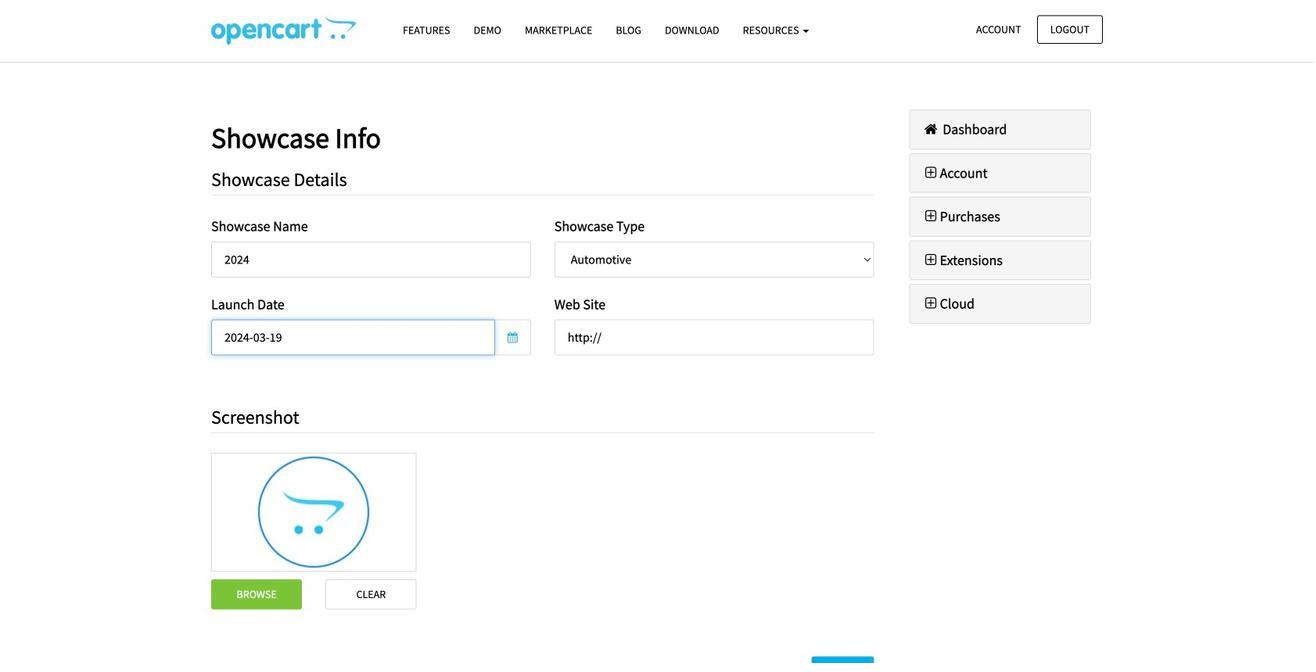 Task type: describe. For each thing, give the bounding box(es) containing it.
1 plus square o image from the top
[[922, 166, 941, 180]]

calendar image
[[508, 332, 518, 343]]

Launch Date text field
[[211, 320, 495, 356]]

Project Name text field
[[211, 242, 531, 278]]

opencart - showcase image
[[211, 16, 356, 45]]

1 plus square o image from the top
[[922, 209, 941, 224]]

2 plus square o image from the top
[[922, 253, 941, 267]]



Task type: vqa. For each thing, say whether or not it's contained in the screenshot.
topmost plus square o image
yes



Task type: locate. For each thing, give the bounding box(es) containing it.
Project Web Site text field
[[555, 320, 875, 356]]

1 vertical spatial plus square o image
[[922, 297, 941, 311]]

0 vertical spatial plus square o image
[[922, 166, 941, 180]]

plus square o image
[[922, 209, 941, 224], [922, 297, 941, 311]]

1 vertical spatial plus square o image
[[922, 253, 941, 267]]

home image
[[922, 122, 941, 136]]

0 vertical spatial plus square o image
[[922, 209, 941, 224]]

2 plus square o image from the top
[[922, 297, 941, 311]]

plus square o image
[[922, 166, 941, 180], [922, 253, 941, 267]]



